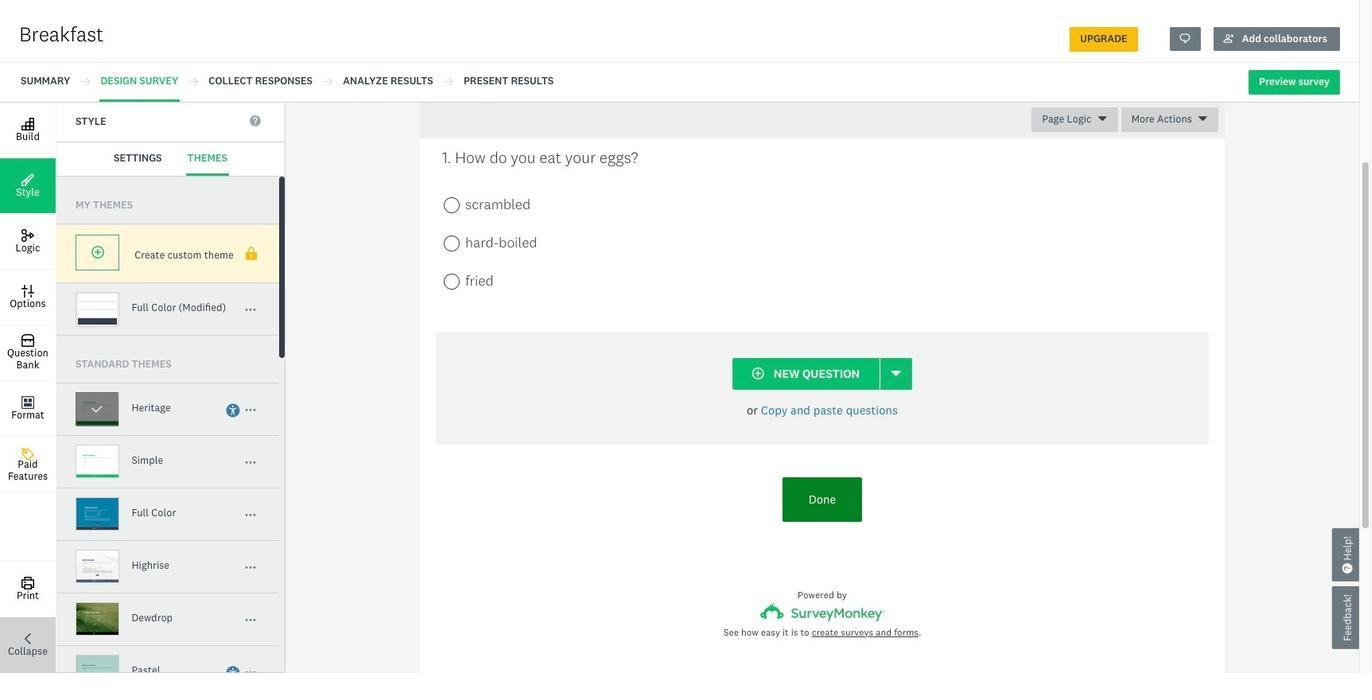 Task type: vqa. For each thing, say whether or not it's contained in the screenshot.
PRODUCTS ICON
no



Task type: describe. For each thing, give the bounding box(es) containing it.
surveymonkey image
[[760, 603, 885, 621]]



